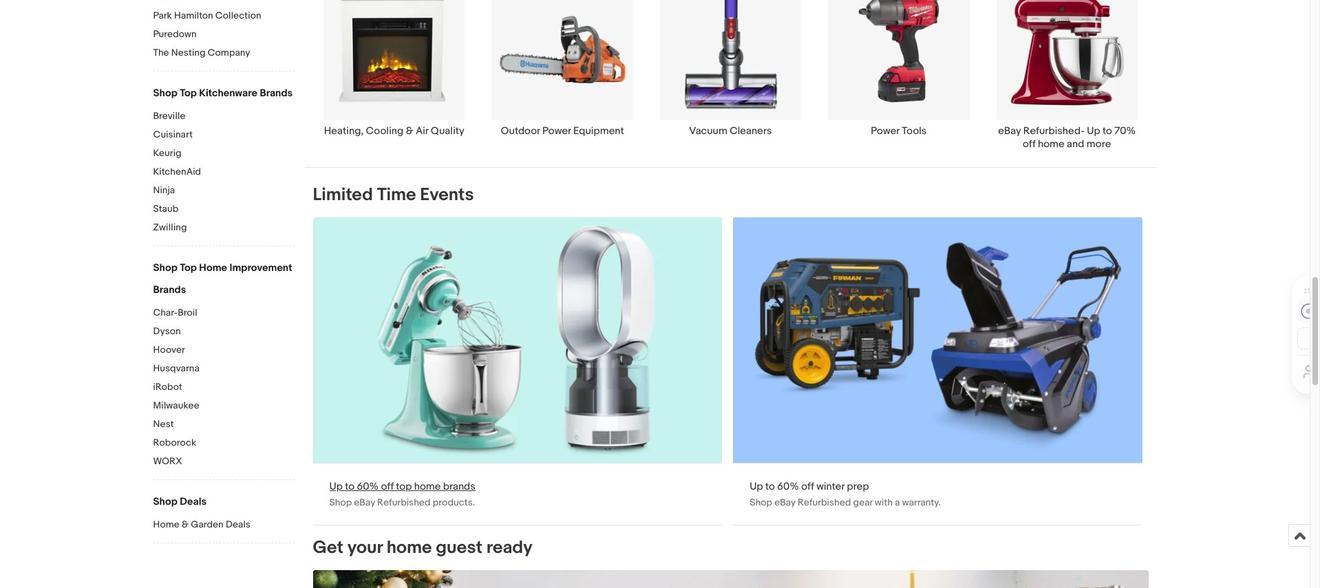 Task type: locate. For each thing, give the bounding box(es) containing it.
home right your
[[387, 538, 432, 559]]

0 horizontal spatial to
[[345, 480, 355, 493]]

2 horizontal spatial ebay
[[999, 124, 1022, 138]]

outdoor power equipment
[[501, 124, 624, 138]]

brands
[[443, 480, 476, 493]]

0 horizontal spatial &
[[182, 519, 189, 531]]

refurbished inside the up to 60% off winter prep shop ebay refurbished gear with a warranty.
[[798, 497, 851, 509]]

top up breville
[[180, 87, 197, 100]]

60% inside 'up to 60% off top home brands shop ebay refurbished products.'
[[357, 480, 379, 493]]

2 horizontal spatial up
[[1088, 124, 1101, 138]]

60% left top
[[357, 480, 379, 493]]

1 horizontal spatial &
[[406, 124, 414, 138]]

top inside shop top home improvement brands
[[180, 262, 197, 275]]

shop for shop top kitchenware brands
[[153, 87, 178, 100]]

ebay
[[999, 124, 1022, 138], [354, 497, 375, 509], [775, 497, 796, 509]]

and
[[1067, 138, 1085, 151]]

more
[[1087, 138, 1112, 151]]

cuisinart link
[[153, 129, 294, 142]]

home down zwilling link
[[199, 262, 227, 275]]

2 horizontal spatial to
[[1103, 124, 1113, 138]]

park hamilton collection puredown the nesting company
[[153, 10, 261, 59]]

60% for winter
[[778, 480, 799, 493]]

top down zwilling
[[180, 262, 197, 275]]

2 top from the top
[[180, 262, 197, 275]]

husqvarna link
[[153, 363, 294, 376]]

irobot
[[153, 382, 182, 393]]

brands right kitchenware
[[260, 87, 293, 100]]

&
[[406, 124, 414, 138], [182, 519, 189, 531]]

1 vertical spatial deals
[[226, 519, 251, 531]]

off left and
[[1023, 138, 1036, 151]]

hamilton
[[174, 10, 213, 21]]

0 horizontal spatial up
[[330, 480, 343, 493]]

1 vertical spatial top
[[180, 262, 197, 275]]

outdoor power equipment link
[[479, 0, 647, 151]]

1 power from the left
[[543, 124, 571, 138]]

char-broil link
[[153, 307, 294, 320]]

off for up to 60% off winter prep
[[802, 480, 815, 493]]

limited time events
[[313, 184, 474, 206]]

off inside the up to 60% off winter prep shop ebay refurbished gear with a warranty.
[[802, 480, 815, 493]]

top for home
[[180, 262, 197, 275]]

up
[[1088, 124, 1101, 138], [330, 480, 343, 493], [750, 480, 764, 493]]

1 horizontal spatial home
[[199, 262, 227, 275]]

1 horizontal spatial off
[[802, 480, 815, 493]]

up inside the up to 60% off winter prep shop ebay refurbished gear with a warranty.
[[750, 480, 764, 493]]

60%
[[357, 480, 379, 493], [778, 480, 799, 493]]

to inside the ebay refurbished- up to 70% off home and more
[[1103, 124, 1113, 138]]

off
[[1023, 138, 1036, 151], [381, 480, 394, 493], [802, 480, 815, 493]]

0 horizontal spatial ebay
[[354, 497, 375, 509]]

deals right garden
[[226, 519, 251, 531]]

ninja link
[[153, 185, 294, 198]]

1 horizontal spatial ebay
[[775, 497, 796, 509]]

up inside 'up to 60% off top home brands shop ebay refurbished products.'
[[330, 480, 343, 493]]

1 vertical spatial brands
[[153, 284, 186, 297]]

1 horizontal spatial deals
[[226, 519, 251, 531]]

& left garden
[[182, 519, 189, 531]]

to inside the up to 60% off winter prep shop ebay refurbished gear with a warranty.
[[766, 480, 775, 493]]

0 horizontal spatial 60%
[[357, 480, 379, 493]]

0 horizontal spatial deals
[[180, 496, 207, 509]]

refurbished down top
[[377, 497, 431, 509]]

up inside the ebay refurbished- up to 70% off home and more
[[1088, 124, 1101, 138]]

0 vertical spatial home
[[199, 262, 227, 275]]

home left and
[[1038, 138, 1065, 151]]

hoover link
[[153, 344, 294, 357]]

1 top from the top
[[180, 87, 197, 100]]

to left top
[[345, 480, 355, 493]]

shop for shop top home improvement brands
[[153, 262, 178, 275]]

1 horizontal spatial up
[[750, 480, 764, 493]]

home right top
[[414, 480, 441, 493]]

vacuum
[[690, 124, 728, 138]]

power left 'tools'
[[871, 124, 900, 138]]

0 vertical spatial home
[[1038, 138, 1065, 151]]

shop deals
[[153, 496, 207, 509]]

off inside 'up to 60% off top home brands shop ebay refurbished products.'
[[381, 480, 394, 493]]

0 horizontal spatial home
[[153, 519, 180, 531]]

equipment
[[574, 124, 624, 138]]

home
[[1038, 138, 1065, 151], [414, 480, 441, 493], [387, 538, 432, 559]]

& left air
[[406, 124, 414, 138]]

puredown
[[153, 28, 197, 40]]

products.
[[433, 497, 475, 509]]

shop inside 'up to 60% off top home brands shop ebay refurbished products.'
[[330, 497, 352, 509]]

guest
[[436, 538, 483, 559]]

2 horizontal spatial off
[[1023, 138, 1036, 151]]

1 refurbished from the left
[[377, 497, 431, 509]]

1 horizontal spatial brands
[[260, 87, 293, 100]]

home
[[199, 262, 227, 275], [153, 519, 180, 531]]

deals up home & garden deals
[[180, 496, 207, 509]]

shop top home improvement brands
[[153, 262, 292, 297]]

1 horizontal spatial to
[[766, 480, 775, 493]]

deals
[[180, 496, 207, 509], [226, 519, 251, 531]]

refurbished
[[377, 497, 431, 509], [798, 497, 851, 509]]

0 horizontal spatial power
[[543, 124, 571, 138]]

1 horizontal spatial refurbished
[[798, 497, 851, 509]]

home inside 'home & garden deals' link
[[153, 519, 180, 531]]

park
[[153, 10, 172, 21]]

refurbished-
[[1024, 124, 1085, 138]]

collection
[[215, 10, 261, 21]]

home inside 'up to 60% off top home brands shop ebay refurbished products.'
[[414, 480, 441, 493]]

kitchenaid link
[[153, 166, 294, 179]]

a
[[895, 497, 900, 509]]

nest link
[[153, 419, 294, 432]]

warranty.
[[903, 497, 941, 509]]

60% for top
[[357, 480, 379, 493]]

2 refurbished from the left
[[798, 497, 851, 509]]

1 horizontal spatial power
[[871, 124, 900, 138]]

1 vertical spatial home
[[414, 480, 441, 493]]

shop top kitchenware brands
[[153, 87, 293, 100]]

keurig
[[153, 147, 182, 159]]

breville
[[153, 110, 186, 122]]

home down shop deals
[[153, 519, 180, 531]]

to left winter
[[766, 480, 775, 493]]

0 vertical spatial &
[[406, 124, 414, 138]]

0 horizontal spatial refurbished
[[377, 497, 431, 509]]

up to 60% off winter prep shop ebay refurbished gear with a warranty.
[[750, 480, 941, 509]]

the nesting company link
[[153, 47, 294, 60]]

staub
[[153, 203, 179, 215]]

shop for shop deals
[[153, 496, 178, 509]]

to
[[1103, 124, 1113, 138], [345, 480, 355, 493], [766, 480, 775, 493]]

top
[[396, 480, 412, 493]]

off left top
[[381, 480, 394, 493]]

power right outdoor
[[543, 124, 571, 138]]

home inside shop top home improvement brands
[[199, 262, 227, 275]]

staub link
[[153, 203, 294, 216]]

shop
[[153, 87, 178, 100], [153, 262, 178, 275], [153, 496, 178, 509], [330, 497, 352, 509], [750, 497, 773, 509]]

1 vertical spatial home
[[153, 519, 180, 531]]

0 horizontal spatial brands
[[153, 284, 186, 297]]

1 vertical spatial &
[[182, 519, 189, 531]]

60% left winter
[[778, 480, 799, 493]]

top
[[180, 87, 197, 100], [180, 262, 197, 275]]

brands up char-
[[153, 284, 186, 297]]

dyson link
[[153, 326, 294, 339]]

None text field
[[313, 571, 1149, 589]]

roborock link
[[153, 437, 294, 450]]

your
[[348, 538, 383, 559]]

0 vertical spatial top
[[180, 87, 197, 100]]

1 horizontal spatial 60%
[[778, 480, 799, 493]]

worx
[[153, 456, 182, 468]]

brands inside shop top home improvement brands
[[153, 284, 186, 297]]

to left 70%
[[1103, 124, 1113, 138]]

off left winter
[[802, 480, 815, 493]]

2 60% from the left
[[778, 480, 799, 493]]

None text field
[[313, 217, 723, 525], [734, 217, 1143, 525], [313, 217, 723, 525], [734, 217, 1143, 525]]

get your home guest ready
[[313, 538, 533, 559]]

zwilling link
[[153, 222, 294, 235]]

1 60% from the left
[[357, 480, 379, 493]]

brands
[[260, 87, 293, 100], [153, 284, 186, 297]]

60% inside the up to 60% off winter prep shop ebay refurbished gear with a warranty.
[[778, 480, 799, 493]]

refurbished down winter
[[798, 497, 851, 509]]

to inside 'up to 60% off top home brands shop ebay refurbished products.'
[[345, 480, 355, 493]]

zwilling
[[153, 222, 187, 233]]

shop inside shop top home improvement brands
[[153, 262, 178, 275]]

0 horizontal spatial off
[[381, 480, 394, 493]]



Task type: describe. For each thing, give the bounding box(es) containing it.
breville link
[[153, 110, 294, 123]]

kitchenware
[[199, 87, 258, 100]]

company
[[208, 47, 250, 59]]

up for up to 60% off top home brands
[[330, 480, 343, 493]]

kitchenaid
[[153, 166, 201, 178]]

ready
[[487, 538, 533, 559]]

off for up to 60% off top home brands
[[381, 480, 394, 493]]

quality
[[431, 124, 465, 138]]

home inside the ebay refurbished- up to 70% off home and more
[[1038, 138, 1065, 151]]

vacuum cleaners
[[690, 124, 772, 138]]

to for up to 60% off top home brands
[[345, 480, 355, 493]]

0 vertical spatial deals
[[180, 496, 207, 509]]

ebay inside 'up to 60% off top home brands shop ebay refurbished products.'
[[354, 497, 375, 509]]

roborock
[[153, 437, 196, 449]]

to for up to 60% off winter prep
[[766, 480, 775, 493]]

with
[[875, 497, 893, 509]]

prep
[[847, 480, 870, 493]]

air
[[416, 124, 429, 138]]

home & garden deals
[[153, 519, 251, 531]]

puredown link
[[153, 28, 294, 41]]

park hamilton collection link
[[153, 10, 294, 23]]

milwaukee
[[153, 400, 200, 412]]

nest
[[153, 419, 174, 430]]

up for up to 60% off winter prep
[[750, 480, 764, 493]]

limited
[[313, 184, 373, 206]]

refurbished inside 'up to 60% off top home brands shop ebay refurbished products.'
[[377, 497, 431, 509]]

cleaners
[[730, 124, 772, 138]]

0 vertical spatial brands
[[260, 87, 293, 100]]

irobot link
[[153, 382, 294, 395]]

up to 60% off top home brands shop ebay refurbished products.
[[330, 480, 476, 509]]

breville cuisinart keurig kitchenaid ninja staub zwilling
[[153, 110, 201, 233]]

ebay refurbished- up to 70% off home and more link
[[983, 0, 1152, 151]]

2 vertical spatial home
[[387, 538, 432, 559]]

gear
[[854, 497, 873, 509]]

dyson
[[153, 326, 181, 337]]

power tools
[[871, 124, 927, 138]]

shop inside the up to 60% off winter prep shop ebay refurbished gear with a warranty.
[[750, 497, 773, 509]]

power tools link
[[815, 0, 983, 151]]

ninja
[[153, 185, 175, 196]]

char-
[[153, 307, 178, 319]]

outdoor
[[501, 124, 540, 138]]

heating, cooling & air quality
[[324, 124, 465, 138]]

heating,
[[324, 124, 364, 138]]

broil
[[178, 307, 197, 319]]

deals inside 'home & garden deals' link
[[226, 519, 251, 531]]

2 power from the left
[[871, 124, 900, 138]]

vacuum cleaners link
[[647, 0, 815, 151]]

home & garden deals link
[[153, 519, 294, 532]]

milwaukee link
[[153, 400, 294, 413]]

ebay inside the up to 60% off winter prep shop ebay refurbished gear with a warranty.
[[775, 497, 796, 509]]

get
[[313, 538, 344, 559]]

keurig link
[[153, 147, 294, 160]]

nesting
[[171, 47, 206, 59]]

ebay inside the ebay refurbished- up to 70% off home and more
[[999, 124, 1022, 138]]

heating, cooling & air quality link
[[310, 0, 479, 151]]

winter
[[817, 480, 845, 493]]

70%
[[1115, 124, 1136, 138]]

time
[[377, 184, 416, 206]]

garden
[[191, 519, 224, 531]]

tools
[[902, 124, 927, 138]]

cooling
[[366, 124, 404, 138]]

ebay refurbished- up to 70% off home and more
[[999, 124, 1136, 151]]

cuisinart
[[153, 129, 193, 140]]

husqvarna
[[153, 363, 200, 375]]

top for kitchenware
[[180, 87, 197, 100]]

the
[[153, 47, 169, 59]]

events
[[420, 184, 474, 206]]

improvement
[[230, 262, 292, 275]]

worx link
[[153, 456, 294, 469]]

off inside the ebay refurbished- up to 70% off home and more
[[1023, 138, 1036, 151]]

hoover
[[153, 344, 185, 356]]

char-broil dyson hoover husqvarna irobot milwaukee nest roborock worx
[[153, 307, 200, 468]]



Task type: vqa. For each thing, say whether or not it's contained in the screenshot.
QUANTITY: at right top
no



